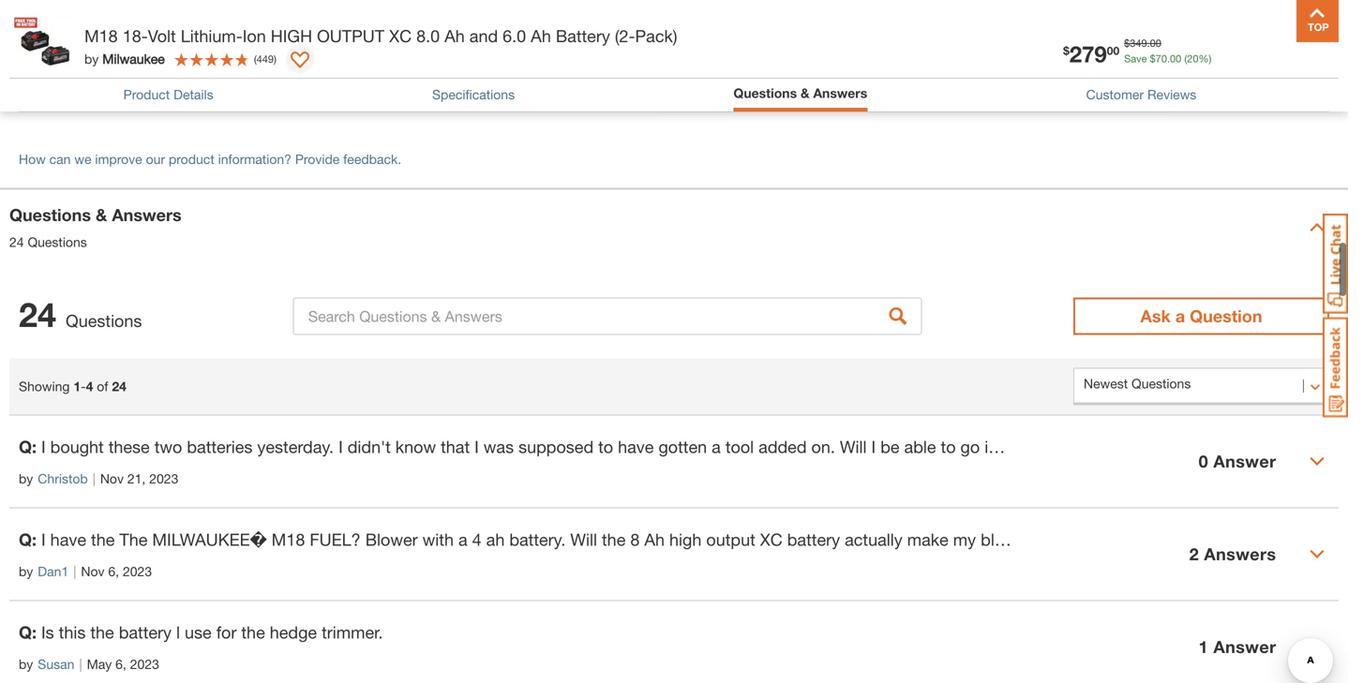 Task type: vqa. For each thing, say whether or not it's contained in the screenshot.


Task type: locate. For each thing, give the bounding box(es) containing it.
0 horizontal spatial xc
[[389, 26, 412, 46]]

0 vertical spatial xc
[[389, 26, 412, 46]]

1 horizontal spatial .
[[1168, 53, 1171, 65]]

caret image for 1 answer
[[1310, 636, 1325, 651]]

2 vertical spatial 2023
[[130, 653, 159, 669]]

answer down 2 answers
[[1214, 634, 1277, 654]]

i
[[41, 433, 46, 453], [339, 433, 343, 453], [475, 433, 479, 453], [872, 433, 876, 453], [41, 526, 46, 546]]

0 vertical spatial answer
[[1214, 448, 1277, 468]]

1 vertical spatial m18
[[272, 526, 305, 546]]

0 vertical spatial 6,
[[108, 560, 119, 576]]

2 vertical spatial and
[[1213, 526, 1241, 546]]

0 horizontal spatial 4
[[86, 375, 93, 391]]

0 horizontal spatial with
[[423, 526, 454, 546]]

1 horizontal spatial |
[[79, 653, 82, 669]]

xc inside questions element
[[760, 526, 783, 546]]

more
[[1118, 526, 1156, 546]]

1 vertical spatial a
[[712, 433, 721, 453]]

power left save
[[1069, 41, 1107, 56]]

2023 right 21,
[[149, 468, 179, 483]]

power
[[28, 1, 66, 17], [1069, 41, 1107, 56]]

a right the ask
[[1176, 302, 1186, 323]]

2 horizontal spatial have
[[1037, 526, 1073, 546]]

have up dan1 on the left of the page
[[50, 526, 86, 546]]

will right the on.
[[840, 433, 867, 453]]

questions & answers button
[[734, 83, 868, 107], [734, 83, 868, 103]]

provide
[[295, 148, 340, 163]]

nov left 21,
[[100, 468, 124, 483]]

4 inside questions element
[[472, 526, 482, 546]]

by left milwaukee
[[84, 51, 99, 67]]

customer reviews button
[[1087, 85, 1197, 104], [1087, 85, 1197, 104]]

to right 'supposed'
[[599, 433, 614, 453]]

0 vertical spatial a
[[1176, 302, 1186, 323]]

0 vertical spatial answers
[[814, 85, 868, 101]]

how can we improve our product information? provide feedback. link
[[19, 148, 402, 163]]

$
[[1125, 37, 1130, 49], [1064, 44, 1070, 57], [1151, 53, 1156, 65]]

2 horizontal spatial answers
[[1205, 541, 1277, 561]]

battery left the actually
[[788, 526, 841, 546]]

2 vertical spatial answers
[[1205, 541, 1277, 561]]

( left )
[[254, 53, 257, 65]]

0 horizontal spatial ah
[[445, 26, 465, 46]]

1 horizontal spatial answers
[[814, 85, 868, 101]]

0 horizontal spatial will
[[571, 526, 598, 546]]

1 q: from the top
[[19, 433, 37, 453]]

ah right 8
[[645, 526, 665, 546]]

m18 left "fuel?"
[[272, 526, 305, 546]]

2023 down the
[[123, 560, 152, 576]]

1 horizontal spatial have
[[618, 433, 654, 453]]

2 horizontal spatial a
[[1176, 302, 1186, 323]]

$ left save
[[1064, 44, 1070, 57]]

$ up save
[[1125, 37, 1130, 49]]

( left %)
[[1185, 53, 1188, 65]]

in
[[985, 433, 998, 453]]

0 vertical spatial will
[[840, 433, 867, 453]]

product image image
[[14, 9, 75, 70]]

0 horizontal spatial have
[[50, 526, 86, 546]]

tool
[[69, 1, 93, 17], [1110, 41, 1134, 56]]

0 horizontal spatial &
[[96, 201, 107, 221]]

24 up showing
[[19, 291, 56, 331]]

the
[[119, 526, 148, 546]]

0 horizontal spatial .
[[1148, 37, 1151, 49]]

longe
[[1316, 526, 1349, 546]]

1 horizontal spatial to
[[941, 433, 956, 453]]

1 vertical spatial will
[[571, 526, 598, 546]]

1 vertical spatial q:
[[19, 526, 37, 546]]

and left run on the right
[[1213, 526, 1241, 546]]

xc
[[389, 26, 412, 46], [760, 526, 783, 546]]

2 horizontal spatial ah
[[645, 526, 665, 546]]

feedback.
[[343, 148, 402, 163]]

by left dan1 on the left of the page
[[19, 560, 33, 576]]

the right for
[[241, 619, 265, 639]]

by left susan
[[19, 653, 33, 669]]

answers inside questions & answers 24 questions
[[112, 201, 182, 221]]

1 vertical spatial battery
[[119, 619, 172, 639]]

1 horizontal spatial m18
[[272, 526, 305, 546]]

0 horizontal spatial to
[[599, 433, 614, 453]]

2 answers
[[1190, 541, 1277, 561]]

how
[[19, 148, 46, 163]]

| right dan1 on the left of the page
[[73, 560, 76, 576]]

| for this
[[79, 653, 82, 669]]

$ 279 00 $ 349 . 00 save $ 70 . 00 ( 20 %)
[[1064, 37, 1212, 67]]

the right the this
[[90, 619, 114, 639]]

my
[[1039, 433, 1062, 453], [954, 526, 977, 546]]

ah right 6.0
[[531, 26, 551, 46]]

0 horizontal spatial battery
[[119, 619, 172, 639]]

3 q: from the top
[[19, 619, 37, 639]]

caret image
[[1310, 216, 1325, 231], [1310, 451, 1325, 466], [1310, 544, 1325, 559], [1310, 636, 1325, 651]]

tool right 279
[[1110, 41, 1134, 56]]

4 caret image from the top
[[1310, 636, 1325, 651]]

my right make
[[954, 526, 977, 546]]

& inside questions & answers 24 questions
[[96, 201, 107, 221]]

1 horizontal spatial &
[[801, 85, 810, 101]]

1 answer from the top
[[1214, 448, 1277, 468]]

a left tool
[[712, 433, 721, 453]]

power up returnable
[[28, 1, 66, 17]]

answer right 0
[[1214, 448, 1277, 468]]

q: left the is
[[19, 619, 37, 639]]

0 vertical spatial my
[[1039, 433, 1062, 453]]

2 ( from the left
[[254, 53, 257, 65]]

a left ah
[[459, 526, 468, 546]]

and right receipt
[[1123, 433, 1151, 453]]

1 left of
[[73, 375, 81, 391]]

i left didn't
[[339, 433, 343, 453]]

high
[[670, 526, 702, 546]]

1 vertical spatial 6,
[[116, 653, 126, 669]]

24 right of
[[112, 375, 127, 391]]

nov
[[100, 468, 124, 483], [81, 560, 105, 576]]

able
[[905, 433, 937, 453]]

ah
[[445, 26, 465, 46], [531, 26, 551, 46], [645, 526, 665, 546]]

4 left of
[[86, 375, 93, 391]]

for
[[216, 619, 237, 639]]

| for have
[[73, 560, 76, 576]]

1 vertical spatial my
[[954, 526, 977, 546]]

24
[[9, 231, 24, 246], [19, 291, 56, 331], [112, 375, 127, 391]]

of
[[97, 375, 108, 391]]

q: left bought
[[19, 433, 37, 453]]

1 horizontal spatial xc
[[760, 526, 783, 546]]

8
[[631, 526, 640, 546]]

is
[[41, 619, 54, 639]]

1 vertical spatial 4
[[472, 526, 482, 546]]

susan
[[38, 653, 75, 669]]

i left bought
[[41, 433, 46, 453]]

2 vertical spatial a
[[459, 526, 468, 546]]

xc left 8.0
[[389, 26, 412, 46]]

1 horizontal spatial tool
[[1110, 41, 1134, 56]]

the
[[91, 526, 115, 546], [602, 526, 626, 546], [90, 619, 114, 639], [241, 619, 265, 639]]

2 vertical spatial q:
[[19, 619, 37, 639]]

00 right 70
[[1171, 53, 1182, 65]]

xc right output
[[760, 526, 783, 546]]

0 vertical spatial .
[[1148, 37, 1151, 49]]

2 horizontal spatial |
[[93, 468, 96, 483]]

1 vertical spatial power
[[1069, 41, 1107, 56]]

.
[[1148, 37, 1151, 49], [1168, 53, 1171, 65]]

3 caret image from the top
[[1310, 544, 1325, 559]]

0 vertical spatial 24
[[9, 231, 24, 246]]

0 horizontal spatial my
[[954, 526, 977, 546]]

the left 8
[[602, 526, 626, 546]]

6, for the
[[108, 560, 119, 576]]

2 horizontal spatial and
[[1213, 526, 1241, 546]]

by for this
[[19, 653, 33, 669]]

0 vertical spatial &
[[801, 85, 810, 101]]

0 horizontal spatial |
[[73, 560, 76, 576]]

1 vertical spatial 24
[[19, 291, 56, 331]]

nov right dan1 on the left of the page
[[81, 560, 105, 576]]

6, right dan1 on the left of the page
[[108, 560, 119, 576]]

$ right save
[[1151, 53, 1156, 65]]

2023
[[149, 468, 179, 483], [123, 560, 152, 576], [130, 653, 159, 669]]

1 vertical spatial with
[[423, 526, 454, 546]]

my left receipt
[[1039, 433, 1062, 453]]

1 vertical spatial answers
[[112, 201, 182, 221]]

0 vertical spatial tool
[[69, 1, 93, 17]]

tool?
[[1230, 433, 1268, 453]]

4 left ah
[[472, 526, 482, 546]]

0 horizontal spatial tool
[[69, 1, 93, 17]]

feedback link image
[[1323, 317, 1349, 418]]

2 answer from the top
[[1214, 634, 1277, 654]]

q: i bought these two batteries yesterday. i didn't know that i was supposed to have gotten a tool added on. will i be able to go in with my receipt and retrieving tool?
[[19, 433, 1268, 453]]

0 horizontal spatial (
[[254, 53, 257, 65]]

a inside ask a question button
[[1176, 302, 1186, 323]]

2 horizontal spatial $
[[1151, 53, 1156, 65]]

trimmer.
[[322, 619, 383, 639]]

0 horizontal spatial $
[[1064, 44, 1070, 57]]

m18 inside questions element
[[272, 526, 305, 546]]

90-
[[356, 41, 376, 56]]

features
[[97, 1, 148, 17]]

(2-
[[615, 26, 636, 46]]

with
[[1003, 433, 1034, 453], [423, 526, 454, 546]]

1
[[73, 375, 81, 391], [1199, 634, 1209, 654]]

6, right may
[[116, 653, 126, 669]]

answer for 0 answer
[[1214, 448, 1277, 468]]

|
[[93, 468, 96, 483], [73, 560, 76, 576], [79, 653, 82, 669]]

know
[[396, 433, 436, 453]]

24 questions
[[19, 291, 142, 331]]

q: up by dan1 | nov 6, 2023
[[19, 526, 37, 546]]

1 horizontal spatial a
[[712, 433, 721, 453]]

0 horizontal spatial answers
[[112, 201, 182, 221]]

go
[[961, 433, 980, 453]]

susan button
[[38, 651, 75, 671]]

70
[[1156, 53, 1168, 65]]

1 horizontal spatial and
[[1123, 433, 1151, 453]]

00
[[1151, 37, 1162, 49], [1108, 44, 1120, 57], [1171, 53, 1182, 65]]

6,
[[108, 560, 119, 576], [116, 653, 126, 669]]

answer
[[1214, 448, 1277, 468], [1214, 634, 1277, 654]]

0 vertical spatial power
[[28, 1, 66, 17]]

0 vertical spatial 2023
[[149, 468, 179, 483]]

ah right 8.0
[[445, 26, 465, 46]]

caret image for 2 answers
[[1310, 544, 1325, 559]]

20
[[1188, 53, 1199, 65]]

2023 for two
[[149, 468, 179, 483]]

questions & answers 24 questions
[[9, 201, 182, 246]]

| for bought
[[93, 468, 96, 483]]

and left 6.0
[[470, 26, 498, 46]]

have left gotten
[[618, 433, 654, 453]]

1 horizontal spatial $
[[1125, 37, 1130, 49]]

battery left l on the bottom left of page
[[119, 619, 172, 639]]

questions
[[734, 85, 797, 101], [9, 201, 91, 221], [28, 231, 87, 246], [66, 307, 142, 327]]

1 vertical spatial 1
[[1199, 634, 1209, 654]]

2 q: from the top
[[19, 526, 37, 546]]

m18 down power tool features
[[84, 26, 118, 46]]

0 horizontal spatial and
[[470, 26, 498, 46]]

1 vertical spatial |
[[73, 560, 76, 576]]

nov for the
[[81, 560, 105, 576]]

1 horizontal spatial 1
[[1199, 634, 1209, 654]]

question
[[1190, 302, 1263, 323]]

product details button
[[123, 85, 213, 104], [123, 85, 213, 104]]

1 horizontal spatial 4
[[472, 526, 482, 546]]

to
[[599, 433, 614, 453], [941, 433, 956, 453]]

1 vertical spatial answer
[[1214, 634, 1277, 654]]

00 up 70
[[1151, 37, 1162, 49]]

0 vertical spatial 1
[[73, 375, 81, 391]]

with right in
[[1003, 433, 1034, 453]]

1 vertical spatial xc
[[760, 526, 783, 546]]

| left may
[[79, 653, 82, 669]]

to left go
[[941, 433, 956, 453]]

1 vertical spatial &
[[96, 201, 107, 221]]

reviews
[[1148, 87, 1197, 102]]

specialty
[[1012, 41, 1066, 56]]

product
[[169, 148, 215, 163]]

1 down 2 in the right of the page
[[1199, 634, 1209, 654]]

m18
[[84, 26, 118, 46], [272, 526, 305, 546]]

by for have
[[19, 560, 33, 576]]

0 vertical spatial q:
[[19, 433, 37, 453]]

0 vertical spatial with
[[1003, 433, 1034, 453]]

2 to from the left
[[941, 433, 956, 453]]

by left 'christob'
[[19, 468, 33, 483]]

0 horizontal spatial m18
[[84, 26, 118, 46]]

will
[[840, 433, 867, 453], [571, 526, 598, 546]]

1 vertical spatial 2023
[[123, 560, 152, 576]]

how can we improve our product information? provide feedback.
[[19, 148, 402, 163]]

1 ( from the left
[[1185, 53, 1188, 65]]

1 horizontal spatial (
[[1185, 53, 1188, 65]]

2023 for battery
[[130, 653, 159, 669]]

have
[[618, 433, 654, 453], [50, 526, 86, 546], [1037, 526, 1073, 546]]

0 vertical spatial nov
[[100, 468, 124, 483]]

24 down how in the left top of the page
[[9, 231, 24, 246]]

with right blower on the bottom left
[[423, 526, 454, 546]]

this
[[59, 619, 86, 639]]

have left 50%
[[1037, 526, 1073, 546]]

2 caret image from the top
[[1310, 451, 1325, 466]]

m18 18-volt lithium-ion high output xc 8.0 ah and 6.0 ah battery (2-pack)
[[84, 26, 678, 46]]

4
[[86, 375, 93, 391], [472, 526, 482, 546]]

| right 'christob'
[[93, 468, 96, 483]]

1 vertical spatial .
[[1168, 53, 1171, 65]]

2023 right may
[[130, 653, 159, 669]]

live chat image
[[1323, 214, 1349, 314]]

00 left save
[[1108, 44, 1120, 57]]

0 vertical spatial |
[[93, 468, 96, 483]]

returnable
[[28, 41, 92, 56]]

milwaukee�
[[152, 526, 267, 546]]

by dan1 | nov 6, 2023
[[19, 560, 152, 576]]

2 vertical spatial |
[[79, 653, 82, 669]]

will right battery.
[[571, 526, 598, 546]]

added
[[759, 433, 807, 453]]

questions element
[[9, 411, 1349, 684]]

tool left the features in the top left of the page
[[69, 1, 93, 17]]

1 horizontal spatial ah
[[531, 26, 551, 46]]



Task type: describe. For each thing, give the bounding box(es) containing it.
receipt
[[1066, 433, 1118, 453]]

2023 for the
[[123, 560, 152, 576]]

i left the be
[[872, 433, 876, 453]]

pack)
[[635, 26, 678, 46]]

battery
[[556, 26, 610, 46]]

ask
[[1141, 302, 1171, 323]]

display image
[[291, 52, 309, 70]]

0 vertical spatial m18
[[84, 26, 118, 46]]

q: is this the battery l use for the hedge trimmer.
[[19, 619, 383, 639]]

)
[[274, 53, 277, 65]]

349
[[1130, 37, 1148, 49]]

90-day
[[356, 41, 399, 56]]

bought
[[50, 433, 104, 453]]

by for bought
[[19, 468, 33, 483]]

& for questions & answers
[[801, 85, 810, 101]]

was
[[484, 433, 514, 453]]

blower
[[981, 526, 1032, 546]]

0 vertical spatial and
[[470, 26, 498, 46]]

high
[[271, 26, 312, 46]]

0 horizontal spatial 1
[[73, 375, 81, 391]]

retrieving
[[1156, 433, 1225, 453]]

specialty power tool
[[1012, 41, 1134, 56]]

q: for q: i have the the milwaukee� m18 fuel? blower with a 4 ah battery.   will the 8 ah high output xc  battery actually make my blower have 50% more power and run 60% longe
[[19, 526, 37, 546]]

supposed
[[519, 433, 594, 453]]

details
[[174, 87, 213, 102]]

( inside $ 279 00 $ 349 . 00 save $ 70 . 00 ( 20 %)
[[1185, 53, 1188, 65]]

use
[[185, 619, 212, 639]]

output
[[317, 26, 385, 46]]

1 caret image from the top
[[1310, 216, 1325, 231]]

6.0
[[503, 26, 526, 46]]

279
[[1070, 40, 1108, 67]]

0 vertical spatial battery
[[788, 526, 841, 546]]

0 vertical spatial 4
[[86, 375, 93, 391]]

fuel?
[[310, 526, 361, 546]]

actually
[[845, 526, 903, 546]]

2 vertical spatial 24
[[112, 375, 127, 391]]

q: for q: i bought these two batteries yesterday. i didn't know that i was supposed to have gotten a tool added on. will i be able to go in with my receipt and retrieving tool?
[[19, 433, 37, 453]]

showing 1 - 4 of 24
[[19, 375, 127, 391]]

1 horizontal spatial will
[[840, 433, 867, 453]]

showing
[[19, 375, 70, 391]]

i right that
[[475, 433, 479, 453]]

nov for these
[[100, 468, 124, 483]]

run
[[1246, 526, 1271, 546]]

q: i have the the milwaukee� m18 fuel? blower with a 4 ah battery.   will the 8 ah high output xc  battery actually make my blower have 50% more power and run 60% longe
[[19, 526, 1349, 546]]

50%
[[1078, 526, 1113, 546]]

1 horizontal spatial with
[[1003, 433, 1034, 453]]

we
[[74, 148, 91, 163]]

day
[[376, 41, 399, 56]]

gotten
[[659, 433, 707, 453]]

ask a question
[[1141, 302, 1263, 323]]

0 horizontal spatial a
[[459, 526, 468, 546]]

hedge
[[270, 619, 317, 639]]

i up dan1 on the left of the page
[[41, 526, 46, 546]]

may
[[87, 653, 112, 669]]

answers for questions & answers
[[814, 85, 868, 101]]

%)
[[1199, 53, 1212, 65]]

dan1
[[38, 560, 69, 576]]

caret image for 0 answer
[[1310, 451, 1325, 466]]

output
[[707, 526, 756, 546]]

make
[[908, 526, 949, 546]]

1 answer
[[1199, 634, 1277, 654]]

questions inside 24 questions
[[66, 307, 142, 327]]

-
[[81, 375, 86, 391]]

by susan | may 6, 2023
[[19, 653, 159, 669]]

6, for battery
[[116, 653, 126, 669]]

top button
[[1297, 0, 1339, 42]]

power tool features
[[28, 1, 148, 17]]

2
[[1190, 541, 1200, 561]]

0 horizontal spatial 00
[[1108, 44, 1120, 57]]

Search Questions & Answers text field
[[293, 294, 923, 332]]

save
[[1125, 53, 1148, 65]]

ah
[[486, 526, 505, 546]]

christob
[[38, 468, 88, 483]]

1 horizontal spatial 00
[[1151, 37, 1162, 49]]

christob button
[[38, 466, 88, 485]]

answers inside questions element
[[1205, 541, 1277, 561]]

information?
[[218, 148, 292, 163]]

1 horizontal spatial power
[[1069, 41, 1107, 56]]

ion
[[243, 26, 266, 46]]

ask a question button
[[1074, 294, 1330, 332]]

answers for questions & answers 24 questions
[[112, 201, 182, 221]]

( 449 )
[[254, 53, 277, 65]]

21,
[[127, 468, 146, 483]]

the left the
[[91, 526, 115, 546]]

yesterday.
[[257, 433, 334, 453]]

24 inside questions & answers 24 questions
[[9, 231, 24, 246]]

product details
[[123, 87, 213, 102]]

specifications
[[432, 87, 515, 102]]

18-
[[123, 26, 148, 46]]

q: for q: is this the battery l use for the hedge trimmer.
[[19, 619, 37, 639]]

8.0
[[417, 26, 440, 46]]

tool
[[726, 433, 754, 453]]

1 vertical spatial and
[[1123, 433, 1151, 453]]

answer for 1 answer
[[1214, 634, 1277, 654]]

on.
[[812, 433, 836, 453]]

449
[[257, 53, 274, 65]]

lithium-
[[181, 26, 243, 46]]

volt
[[148, 26, 176, 46]]

improve
[[95, 148, 142, 163]]

l
[[176, 619, 180, 639]]

1 horizontal spatial my
[[1039, 433, 1062, 453]]

by christob | nov 21, 2023
[[19, 468, 179, 483]]

0 answer
[[1199, 448, 1277, 468]]

that
[[441, 433, 470, 453]]

1 to from the left
[[599, 433, 614, 453]]

1 inside questions element
[[1199, 634, 1209, 654]]

milwaukee
[[102, 51, 165, 67]]

60%
[[1275, 526, 1311, 546]]

1 vertical spatial tool
[[1110, 41, 1134, 56]]

didn't
[[348, 433, 391, 453]]

2 horizontal spatial 00
[[1171, 53, 1182, 65]]

& for questions & answers 24 questions
[[96, 201, 107, 221]]

ah inside questions element
[[645, 526, 665, 546]]

0 horizontal spatial power
[[28, 1, 66, 17]]

customer reviews
[[1087, 87, 1197, 102]]



